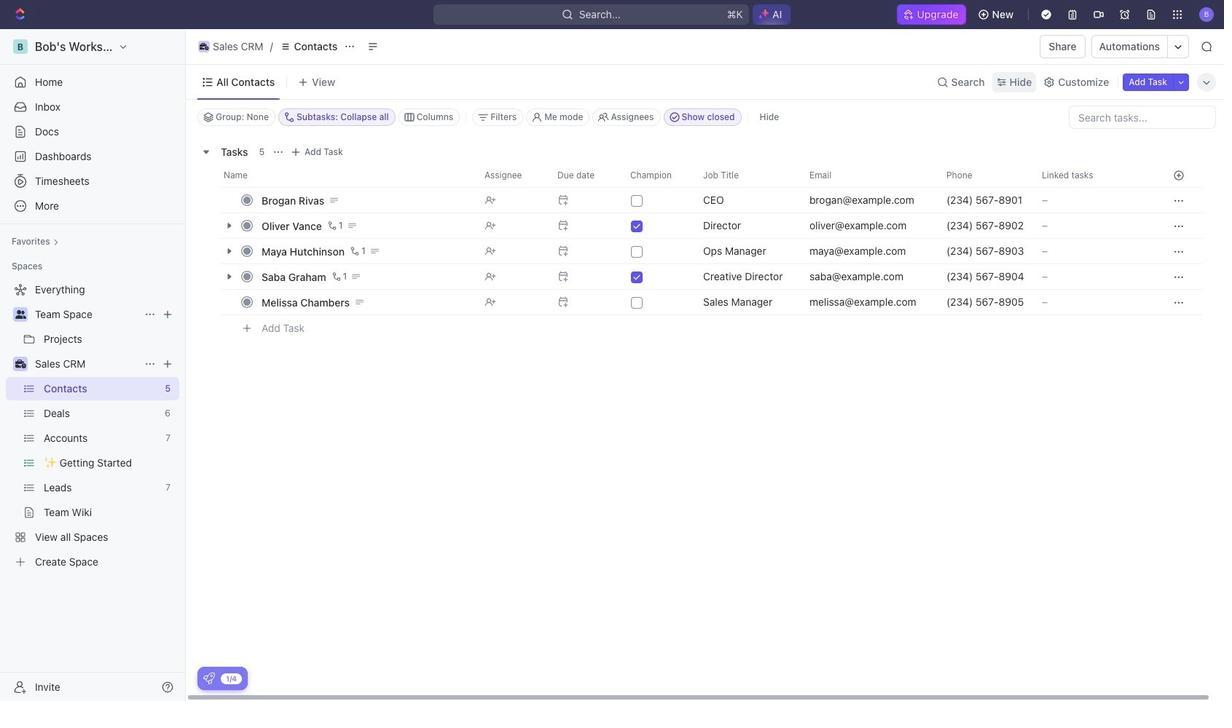 Task type: locate. For each thing, give the bounding box(es) containing it.
tree
[[6, 278, 179, 574]]

1 horizontal spatial business time image
[[200, 43, 209, 50]]

business time image inside the sidebar navigation
[[15, 360, 26, 369]]

1 vertical spatial business time image
[[15, 360, 26, 369]]

None checkbox
[[631, 195, 643, 207], [631, 220, 643, 232], [631, 271, 643, 283], [631, 297, 643, 309], [631, 195, 643, 207], [631, 220, 643, 232], [631, 271, 643, 283], [631, 297, 643, 309]]

0 horizontal spatial business time image
[[15, 360, 26, 369]]

0 vertical spatial business time image
[[200, 43, 209, 50]]

bob's workspace, , element
[[13, 39, 28, 54]]

tree inside the sidebar navigation
[[6, 278, 179, 574]]

onboarding checklist button element
[[203, 673, 215, 685]]

None checkbox
[[631, 246, 643, 258]]

business time image
[[200, 43, 209, 50], [15, 360, 26, 369]]

Search tasks... text field
[[1070, 106, 1216, 128]]



Task type: describe. For each thing, give the bounding box(es) containing it.
onboarding checklist button image
[[203, 673, 215, 685]]

sidebar navigation
[[0, 29, 189, 702]]

user group image
[[15, 310, 26, 319]]



Task type: vqa. For each thing, say whether or not it's contained in the screenshot.
the rightmost Business Time icon
yes



